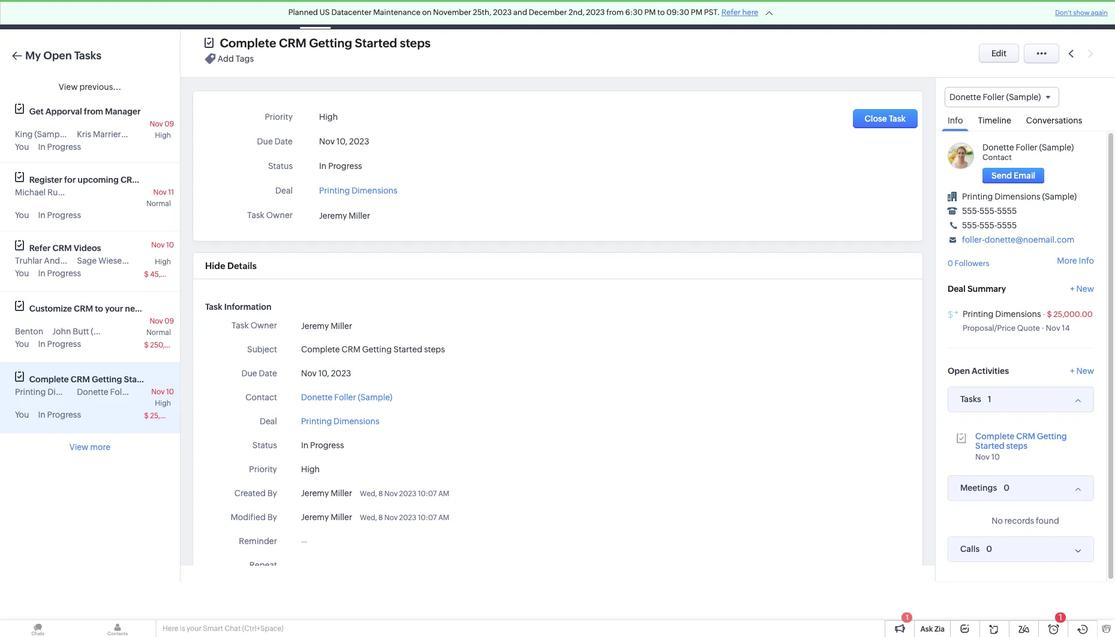 Task type: vqa. For each thing, say whether or not it's contained in the screenshot.
CRM within REGISTER FOR UPCOMING CRM WEBINARS NOV 11
yes



Task type: describe. For each thing, give the bounding box(es) containing it.
1 pm from the left
[[644, 8, 656, 17]]

planned
[[288, 8, 318, 17]]

$ for complete crm getting started steps
[[144, 412, 149, 420]]

nov inside register for upcoming crm webinars nov 11
[[153, 188, 167, 197]]

progress for get apporval from manager
[[47, 142, 81, 152]]

november
[[433, 8, 471, 17]]

services link
[[636, 0, 688, 29]]

webinars
[[142, 175, 179, 185]]

kris marrier (sample)
[[77, 130, 157, 139]]

activities
[[972, 366, 1009, 376]]

0 vertical spatial complete crm getting started steps nov 10
[[29, 375, 177, 397]]

donette foller (sample) inside field
[[950, 92, 1041, 102]]

more
[[1057, 256, 1077, 266]]

in progress for register for upcoming crm webinars
[[38, 211, 81, 220]]

high for kris marrier (sample)
[[155, 131, 171, 140]]

december
[[529, 8, 567, 17]]

proposal/price
[[963, 324, 1016, 333]]

foller-donette@noemail.com link
[[962, 235, 1074, 245]]

open activities
[[948, 366, 1009, 376]]

deal for top printing dimensions link
[[275, 186, 293, 196]]

0 horizontal spatial 1
[[906, 614, 909, 621]]

ask zia
[[920, 626, 945, 634]]

45,000.00
[[150, 271, 187, 279]]

john
[[52, 327, 71, 337]]

1 vertical spatial donette foller (sample) link
[[301, 392, 392, 404]]

0 for calls
[[986, 544, 992, 554]]

ask
[[920, 626, 933, 634]]

25th,
[[473, 8, 491, 17]]

and
[[44, 256, 60, 266]]

followers
[[955, 259, 990, 268]]

1 vertical spatial date
[[259, 369, 277, 379]]

close
[[865, 114, 887, 124]]

don't
[[1055, 9, 1072, 16]]

previous...
[[79, 82, 121, 92]]

8 for modified by
[[378, 514, 383, 522]]

0 horizontal spatial contact
[[246, 393, 277, 402]]

2 horizontal spatial tasks
[[960, 395, 981, 404]]

09 inside get apporval from manager nov 09
[[165, 120, 174, 128]]

by for created by
[[267, 489, 277, 498]]

maintenance
[[373, 8, 421, 17]]

customize
[[29, 304, 72, 314]]

printing dimensions · $ 25,000.00 proposal/price quote · nov 14
[[963, 309, 1093, 333]]

donette inside 'donette foller (sample)' field
[[950, 92, 981, 102]]

ruta
[[47, 188, 65, 197]]

0 vertical spatial task owner
[[247, 211, 293, 220]]

no records found
[[992, 516, 1059, 526]]

edit
[[991, 49, 1007, 58]]

products link
[[534, 0, 588, 29]]

1 truhlar from the left
[[15, 256, 42, 266]]

wed, 8 nov 2023 10:07 am for created by
[[360, 490, 449, 498]]

you for register
[[15, 211, 29, 220]]

close task link
[[853, 109, 918, 128]]

videos
[[74, 244, 101, 253]]

25,000.00 inside the printing dimensions · $ 25,000.00 proposal/price quote · nov 14
[[1053, 310, 1093, 319]]

1 vertical spatial complete crm getting started steps nov 10
[[975, 432, 1067, 462]]

1 horizontal spatial 1
[[988, 394, 991, 404]]

0 horizontal spatial tasks
[[74, 49, 102, 62]]

1 vertical spatial priority
[[249, 465, 277, 474]]

$ for customize crm to your needs
[[144, 341, 149, 350]]

1 vertical spatial your
[[187, 625, 202, 633]]

250,000.00
[[150, 341, 191, 350]]

register for upcoming crm webinars nov 11
[[29, 175, 179, 197]]

1 horizontal spatial 10,
[[336, 137, 347, 146]]

0 horizontal spatial open
[[43, 49, 72, 62]]

tasks link
[[295, 0, 336, 29]]

1 horizontal spatial info
[[1079, 256, 1094, 266]]

upcoming
[[78, 175, 119, 185]]

3 you from the top
[[15, 269, 29, 278]]

1 vertical spatial task owner
[[232, 321, 277, 331]]

0 vertical spatial priority
[[265, 112, 293, 122]]

don't show again
[[1055, 9, 1108, 16]]

projects link
[[688, 0, 739, 29]]

projects
[[698, 10, 729, 19]]

created
[[234, 489, 266, 498]]

profile element
[[1054, 0, 1088, 29]]

0 vertical spatial due
[[257, 137, 273, 146]]

butt
[[73, 327, 89, 337]]

enterprise-trial upgrade
[[832, 5, 887, 23]]

wieser
[[98, 256, 125, 266]]

modified by
[[231, 513, 277, 522]]

quotes link
[[588, 0, 636, 29]]

1 horizontal spatial calls
[[960, 545, 980, 554]]

modified
[[231, 513, 266, 522]]

hide
[[205, 261, 225, 271]]

1 vertical spatial due
[[241, 369, 257, 379]]

marketplace element
[[1005, 0, 1030, 29]]

my open tasks
[[25, 49, 102, 62]]

0 horizontal spatial calls
[[401, 10, 419, 19]]

0 followers
[[948, 259, 990, 268]]

you for customize
[[15, 340, 29, 349]]

10:07 for created by
[[418, 490, 437, 498]]

2 555-555-5555 from the top
[[962, 221, 1017, 230]]

again
[[1091, 9, 1108, 16]]

$ inside the printing dimensions · $ 25,000.00 proposal/price quote · nov 14
[[1047, 310, 1052, 319]]

michael
[[15, 188, 46, 197]]

view previous...
[[59, 82, 121, 92]]

search image
[[933, 0, 958, 29]]

summary
[[968, 284, 1006, 294]]

sage wieser (sample)
[[77, 256, 161, 266]]

1 vertical spatial 10
[[166, 388, 174, 397]]

on
[[422, 8, 432, 17]]

high for donette foller (sample)
[[155, 400, 171, 408]]

0 vertical spatial from
[[606, 8, 624, 17]]

wed, for created by
[[360, 490, 377, 498]]

11
[[168, 188, 174, 197]]

2 vertical spatial printing dimensions link
[[301, 416, 379, 428]]

dimensions inside the printing dimensions · $ 25,000.00 proposal/price quote · nov 14
[[995, 309, 1041, 319]]

1 vertical spatial 10,
[[318, 369, 329, 379]]

1 vertical spatial printing dimensions link
[[963, 309, 1041, 319]]

found
[[1036, 516, 1059, 526]]

get
[[29, 107, 44, 116]]

show
[[1073, 9, 1090, 16]]

apporval
[[46, 107, 82, 116]]

printing dimensions (sample) link
[[962, 192, 1077, 202]]

1 vertical spatial owner
[[251, 321, 277, 331]]

subject
[[247, 345, 277, 355]]

upgrade
[[842, 15, 876, 23]]

information
[[224, 302, 271, 312]]

previous record image
[[1068, 49, 1074, 57]]

in for register for upcoming crm webinars
[[38, 211, 45, 220]]

wed, for modified by
[[360, 514, 377, 522]]

task information
[[205, 302, 271, 312]]

0 vertical spatial printing dimensions
[[319, 186, 397, 196]]

am for modified by
[[438, 514, 449, 522]]

created by
[[234, 489, 277, 498]]

2 pm from the left
[[691, 8, 702, 17]]

by for modified by
[[267, 513, 277, 522]]

2 + from the top
[[1070, 366, 1075, 376]]

0 vertical spatial status
[[268, 161, 293, 171]]

2 new from the top
[[1076, 366, 1094, 376]]

1 vertical spatial status
[[252, 441, 277, 450]]

0 vertical spatial printing dimensions link
[[319, 182, 397, 196]]

progress for complete crm getting started steps
[[47, 410, 81, 420]]

0 vertical spatial due date
[[257, 137, 293, 146]]

datacenter
[[331, 8, 372, 17]]

(sample) inside michael ruta (sample) normal
[[67, 188, 102, 197]]

printing inside the printing dimensions · $ 25,000.00 proposal/price quote · nov 14
[[963, 309, 994, 319]]

here
[[163, 625, 178, 633]]

in progress for customize crm to your needs
[[38, 340, 81, 349]]

wed, 8 nov 2023 10:07 am for modified by
[[360, 514, 449, 522]]

0 horizontal spatial meetings
[[345, 10, 381, 19]]

1 vertical spatial deal
[[948, 284, 966, 294]]

view for view more
[[69, 443, 88, 452]]

edit button
[[979, 44, 1019, 63]]

register
[[29, 175, 62, 185]]

next record image
[[1088, 49, 1096, 57]]

king (sample)
[[15, 130, 69, 139]]

1 vertical spatial complete crm getting started steps
[[301, 345, 445, 355]]

conversations link
[[1020, 107, 1088, 131]]

0 vertical spatial info
[[948, 116, 963, 125]]

view for view previous...
[[59, 82, 78, 92]]

my
[[25, 49, 41, 62]]

6:30
[[625, 8, 643, 17]]

enterprise-
[[832, 5, 871, 14]]

planned us datacenter maintenance on november 25th, 2023 and december 2nd, 2023 from 6:30 pm to 09:30 pm pst. refer here
[[288, 8, 758, 17]]

1 vertical spatial due date
[[241, 369, 277, 379]]

calls link
[[391, 0, 429, 29]]

task up details
[[247, 211, 264, 220]]

you for complete
[[15, 410, 29, 420]]

foller inside donette foller (sample) contact
[[1016, 143, 1038, 152]]

1 vertical spatial meetings
[[960, 484, 997, 493]]



Task type: locate. For each thing, give the bounding box(es) containing it.
1 new from the top
[[1076, 284, 1094, 294]]

from up kris
[[84, 107, 103, 116]]

0 vertical spatial to
[[657, 8, 665, 17]]

1 horizontal spatial donette foller (sample)
[[301, 393, 392, 402]]

crm inside customize crm to your needs nov 09
[[74, 304, 93, 314]]

new inside "link"
[[1076, 284, 1094, 294]]

0 vertical spatial 5555
[[997, 206, 1017, 216]]

in for customize crm to your needs
[[38, 340, 45, 349]]

0 vertical spatial tasks
[[305, 10, 326, 19]]

0 vertical spatial calls
[[401, 10, 419, 19]]

deal for bottom printing dimensions link
[[260, 417, 277, 426]]

1 10:07 from the top
[[418, 490, 437, 498]]

in for complete crm getting started steps
[[38, 410, 45, 420]]

0 vertical spatial donette foller (sample) link
[[983, 143, 1074, 152]]

2 09 from the top
[[165, 317, 174, 326]]

0 vertical spatial 10:07
[[418, 490, 437, 498]]

1 vertical spatial 09
[[165, 317, 174, 326]]

1 vertical spatial ·
[[1042, 324, 1044, 333]]

started
[[355, 36, 397, 50], [393, 345, 422, 355], [124, 375, 153, 385], [975, 441, 1005, 451]]

manager
[[105, 107, 141, 116]]

2 you from the top
[[15, 211, 29, 220]]

1 5555 from the top
[[997, 206, 1017, 216]]

0 up records
[[1004, 483, 1010, 493]]

2 vertical spatial deal
[[260, 417, 277, 426]]

0 horizontal spatial 0
[[948, 259, 953, 268]]

1 wed, 8 nov 2023 10:07 am from the top
[[360, 490, 449, 498]]

am for created by
[[438, 490, 449, 498]]

foller inside field
[[983, 92, 1005, 102]]

to up john butt (sample)
[[95, 304, 103, 314]]

nov inside get apporval from manager nov 09
[[150, 120, 163, 128]]

$ for refer crm videos
[[144, 271, 149, 279]]

0 vertical spatial am
[[438, 490, 449, 498]]

1 horizontal spatial 0
[[986, 544, 992, 554]]

5555 down printing dimensions (sample)
[[997, 206, 1017, 216]]

foller
[[983, 92, 1005, 102], [1016, 143, 1038, 152], [110, 388, 132, 397], [334, 393, 356, 402]]

0 left followers
[[948, 259, 953, 268]]

5 you from the top
[[15, 410, 29, 420]]

1 vertical spatial calls
[[960, 545, 980, 554]]

1 + from the top
[[1070, 284, 1075, 294]]

1 horizontal spatial truhlar
[[62, 256, 89, 266]]

0 horizontal spatial donette foller (sample) link
[[301, 392, 392, 404]]

foller-donette@noemail.com
[[962, 235, 1074, 245]]

task owner
[[247, 211, 293, 220], [232, 321, 277, 331]]

1 normal from the top
[[146, 200, 171, 208]]

truhlar down "refer crm videos"
[[62, 256, 89, 266]]

task down task information
[[232, 321, 249, 331]]

10:07
[[418, 490, 437, 498], [418, 514, 437, 522]]

info link
[[942, 107, 969, 131]]

repeat
[[249, 561, 277, 570]]

0 vertical spatial owner
[[266, 211, 293, 220]]

date
[[275, 137, 293, 146], [259, 369, 277, 379]]

0 horizontal spatial info
[[948, 116, 963, 125]]

timeline link
[[972, 107, 1017, 131]]

donette inside donette foller (sample) contact
[[983, 143, 1014, 152]]

normal up '$ 250,000.00'
[[146, 329, 171, 337]]

pm right 6:30
[[644, 8, 656, 17]]

more info
[[1057, 256, 1094, 266]]

2 normal from the top
[[146, 329, 171, 337]]

more info link
[[1057, 256, 1094, 266]]

open right my in the left of the page
[[43, 49, 72, 62]]

conversations
[[1026, 116, 1082, 125]]

10 up the 45,000.00
[[166, 241, 174, 250]]

complete crm getting started steps nov 10
[[29, 375, 177, 397], [975, 432, 1067, 462]]

refer right "pst." at right top
[[721, 8, 741, 17]]

1 vertical spatial 25,000.00
[[150, 412, 186, 420]]

view up apporval
[[59, 82, 78, 92]]

crm link
[[10, 8, 53, 21]]

progress for register for upcoming crm webinars
[[47, 211, 81, 220]]

meetings right 'us'
[[345, 10, 381, 19]]

truhlar left and
[[15, 256, 42, 266]]

0 vertical spatial deal
[[275, 186, 293, 196]]

2 am from the top
[[438, 514, 449, 522]]

1 horizontal spatial complete crm getting started steps nov 10
[[975, 432, 1067, 462]]

555-555-5555
[[962, 206, 1017, 216], [962, 221, 1017, 230]]

4 you from the top
[[15, 340, 29, 349]]

555-
[[962, 206, 980, 216], [980, 206, 997, 216], [962, 221, 980, 230], [980, 221, 997, 230]]

(sample)
[[1006, 92, 1041, 102], [34, 130, 69, 139], [123, 130, 157, 139], [1039, 143, 1074, 152], [67, 188, 102, 197], [1042, 192, 1077, 202], [127, 256, 161, 266], [91, 327, 125, 337], [134, 388, 168, 397], [358, 393, 392, 402]]

0 vertical spatial nov 10, 2023
[[319, 137, 369, 146]]

0 vertical spatial 0
[[948, 259, 953, 268]]

new
[[1076, 284, 1094, 294], [1076, 366, 1094, 376]]

1 vertical spatial wed,
[[360, 514, 377, 522]]

view more
[[69, 443, 111, 452]]

2 horizontal spatial donette foller (sample)
[[950, 92, 1041, 102]]

signals image
[[958, 0, 981, 29]]

getting
[[309, 36, 352, 50], [362, 345, 392, 355], [92, 375, 122, 385], [1037, 432, 1067, 441]]

info left timeline
[[948, 116, 963, 125]]

0 down the no
[[986, 544, 992, 554]]

1 horizontal spatial tasks
[[305, 10, 326, 19]]

0 horizontal spatial 10,
[[318, 369, 329, 379]]

0 vertical spatial 555-555-5555
[[962, 206, 1017, 216]]

get apporval from manager nov 09
[[29, 107, 174, 128]]

0 horizontal spatial truhlar
[[15, 256, 42, 266]]

0 vertical spatial + new
[[1070, 284, 1094, 294]]

1 vertical spatial info
[[1079, 256, 1094, 266]]

10,
[[336, 137, 347, 146], [318, 369, 329, 379]]

in progress for get apporval from manager
[[38, 142, 81, 152]]

1 vertical spatial +
[[1070, 366, 1075, 376]]

14
[[1062, 324, 1070, 333]]

from inside get apporval from manager nov 09
[[84, 107, 103, 116]]

1 vertical spatial am
[[438, 514, 449, 522]]

progress for customize crm to your needs
[[47, 340, 81, 349]]

0 horizontal spatial your
[[105, 304, 123, 314]]

2 8 from the top
[[378, 514, 383, 522]]

normal inside michael ruta (sample) normal
[[146, 200, 171, 208]]

1 horizontal spatial to
[[657, 8, 665, 17]]

in for get apporval from manager
[[38, 142, 45, 152]]

open
[[43, 49, 72, 62], [948, 366, 970, 376]]

contact inside donette foller (sample) contact
[[983, 153, 1012, 162]]

refer
[[721, 8, 741, 17], [29, 244, 51, 253]]

1 horizontal spatial open
[[948, 366, 970, 376]]

analytics
[[488, 10, 524, 19]]

8
[[378, 490, 383, 498], [378, 514, 383, 522]]

donette foller (sample) contact
[[983, 143, 1074, 162]]

09 up 250,000.00
[[165, 317, 174, 326]]

contacts image
[[80, 621, 155, 638]]

+
[[1070, 284, 1075, 294], [1070, 366, 1075, 376]]

john butt (sample)
[[52, 327, 125, 337]]

2 by from the top
[[267, 513, 277, 522]]

and
[[513, 8, 527, 17]]

1 09 from the top
[[165, 120, 174, 128]]

records
[[1005, 516, 1034, 526]]

profile image
[[1061, 5, 1080, 24]]

from left 6:30
[[606, 8, 624, 17]]

add tags
[[218, 54, 254, 64]]

2 5555 from the top
[[997, 221, 1017, 230]]

1 vertical spatial 8
[[378, 514, 383, 522]]

progress for refer crm videos
[[47, 269, 81, 278]]

0 vertical spatial date
[[275, 137, 293, 146]]

09 inside customize crm to your needs nov 09
[[165, 317, 174, 326]]

1 you from the top
[[15, 142, 29, 152]]

create menu image
[[904, 0, 933, 29]]

owner
[[266, 211, 293, 220], [251, 321, 277, 331]]

1 horizontal spatial refer
[[721, 8, 741, 17]]

0 vertical spatial refer
[[721, 8, 741, 17]]

1 vertical spatial contact
[[246, 393, 277, 402]]

2 wed, 8 nov 2023 10:07 am from the top
[[360, 514, 449, 522]]

2 wed, from the top
[[360, 514, 377, 522]]

1 vertical spatial nov 10, 2023
[[301, 369, 351, 379]]

you for get
[[15, 142, 29, 152]]

0 vertical spatial ·
[[1043, 310, 1045, 319]]

services
[[645, 10, 679, 19]]

1 vertical spatial by
[[267, 513, 277, 522]]

pm
[[644, 8, 656, 17], [691, 8, 702, 17]]

0
[[948, 259, 953, 268], [1004, 483, 1010, 493], [986, 544, 992, 554]]

0 horizontal spatial 25,000.00
[[150, 412, 186, 420]]

is
[[180, 625, 185, 633]]

meetings link
[[336, 0, 391, 29]]

0 vertical spatial complete crm getting started steps
[[220, 36, 431, 50]]

benton
[[15, 327, 43, 337]]

tasks
[[305, 10, 326, 19], [74, 49, 102, 62], [960, 395, 981, 404]]

1 8 from the top
[[378, 490, 383, 498]]

nov inside the printing dimensions · $ 25,000.00 proposal/price quote · nov 14
[[1046, 324, 1060, 333]]

1 vertical spatial wed, 8 nov 2023 10:07 am
[[360, 514, 449, 522]]

in progress for refer crm videos
[[38, 269, 81, 278]]

wed,
[[360, 490, 377, 498], [360, 514, 377, 522]]

nov inside customize crm to your needs nov 09
[[150, 317, 163, 326]]

meetings
[[345, 10, 381, 19], [960, 484, 997, 493]]

no
[[992, 516, 1003, 526]]

your right is
[[187, 625, 202, 633]]

$ 25,000.00
[[144, 412, 186, 420]]

refer up and
[[29, 244, 51, 253]]

task left the information
[[205, 302, 222, 312]]

10:07 for modified by
[[418, 514, 437, 522]]

reminder
[[239, 537, 277, 546]]

1 vertical spatial 0
[[1004, 483, 1010, 493]]

in progress
[[38, 142, 81, 152], [319, 161, 362, 171], [38, 211, 81, 220], [38, 269, 81, 278], [38, 340, 81, 349], [38, 410, 81, 420], [301, 441, 344, 450]]

meetings up the no
[[960, 484, 997, 493]]

0 vertical spatial contact
[[983, 153, 1012, 162]]

09 up "webinars" on the top left of the page
[[165, 120, 174, 128]]

2 vertical spatial tasks
[[960, 395, 981, 404]]

contact down subject
[[246, 393, 277, 402]]

marrier
[[93, 130, 121, 139]]

am
[[438, 490, 449, 498], [438, 514, 449, 522]]

0 vertical spatial 8
[[378, 490, 383, 498]]

kris
[[77, 130, 91, 139]]

2 truhlar from the left
[[62, 256, 89, 266]]

tasks down open activities
[[960, 395, 981, 404]]

in progress for complete crm getting started steps
[[38, 410, 81, 420]]

calls
[[401, 10, 419, 19], [960, 545, 980, 554]]

chat
[[225, 625, 241, 633]]

high for sage wieser (sample)
[[155, 258, 171, 266]]

timeline
[[978, 116, 1011, 125]]

contact down timeline
[[983, 153, 1012, 162]]

to inside customize crm to your needs nov 09
[[95, 304, 103, 314]]

1 + new from the top
[[1070, 284, 1094, 294]]

1 horizontal spatial your
[[187, 625, 202, 633]]

smart
[[203, 625, 223, 633]]

crm inside register for upcoming crm webinars nov 11
[[121, 175, 140, 185]]

info right more
[[1079, 256, 1094, 266]]

here
[[742, 8, 758, 17]]

1 vertical spatial + new
[[1070, 366, 1094, 376]]

2 10:07 from the top
[[418, 514, 437, 522]]

0 for meetings
[[1004, 483, 1010, 493]]

+ new link
[[1070, 284, 1094, 300]]

from
[[606, 8, 624, 17], [84, 107, 103, 116]]

pm left "pst." at right top
[[691, 8, 702, 17]]

2 vertical spatial printing dimensions
[[301, 417, 379, 426]]

0 vertical spatial your
[[105, 304, 123, 314]]

task right the close
[[889, 114, 906, 124]]

by right created
[[267, 489, 277, 498]]

1
[[988, 394, 991, 404], [1059, 613, 1062, 623], [906, 614, 909, 621]]

1 horizontal spatial donette foller (sample) link
[[983, 143, 1074, 152]]

chats image
[[0, 621, 76, 638]]

truhlar and truhlar attys
[[15, 256, 111, 266]]

1 555-555-5555 from the top
[[962, 206, 1017, 216]]

in for refer crm videos
[[38, 269, 45, 278]]

1 vertical spatial view
[[69, 443, 88, 452]]

info
[[948, 116, 963, 125], [1079, 256, 1094, 266]]

0 horizontal spatial to
[[95, 304, 103, 314]]

0 vertical spatial 10,
[[336, 137, 347, 146]]

hide details link
[[205, 261, 257, 271]]

1 horizontal spatial from
[[606, 8, 624, 17]]

by right modified
[[267, 513, 277, 522]]

2 horizontal spatial 1
[[1059, 613, 1062, 623]]

miller
[[349, 211, 370, 221], [331, 321, 352, 331], [331, 489, 352, 498], [331, 513, 352, 522]]

0 horizontal spatial refer
[[29, 244, 51, 253]]

1 wed, from the top
[[360, 490, 377, 498]]

donette@noemail.com
[[985, 235, 1074, 245]]

+ inside "link"
[[1070, 284, 1075, 294]]

8 for created by
[[378, 490, 383, 498]]

tasks up view previous...
[[74, 49, 102, 62]]

quotes
[[598, 10, 626, 19]]

task owner down the information
[[232, 321, 277, 331]]

0 vertical spatial new
[[1076, 284, 1094, 294]]

0 horizontal spatial donette foller (sample)
[[77, 388, 168, 397]]

task owner up details
[[247, 211, 293, 220]]

by
[[267, 489, 277, 498], [267, 513, 277, 522]]

0 vertical spatial open
[[43, 49, 72, 62]]

reports link
[[429, 0, 479, 29]]

your inside customize crm to your needs nov 09
[[105, 304, 123, 314]]

1 vertical spatial new
[[1076, 366, 1094, 376]]

$ 250,000.00
[[144, 341, 191, 350]]

10 down "complete crm getting started steps" link
[[991, 453, 1000, 462]]

1 by from the top
[[267, 489, 277, 498]]

1 vertical spatial tasks
[[74, 49, 102, 62]]

1 vertical spatial open
[[948, 366, 970, 376]]

2 + new from the top
[[1070, 366, 1094, 376]]

pst.
[[704, 8, 720, 17]]

printing dimensions (sample)
[[962, 192, 1077, 202]]

0 vertical spatial wed, 8 nov 2023 10:07 am
[[360, 490, 449, 498]]

0 vertical spatial 25,000.00
[[1053, 310, 1093, 319]]

tasks left the datacenter
[[305, 10, 326, 19]]

your left needs
[[105, 304, 123, 314]]

1 vertical spatial printing dimensions
[[15, 388, 93, 397]]

open left activities
[[948, 366, 970, 376]]

0 vertical spatial wed,
[[360, 490, 377, 498]]

refer here link
[[721, 8, 758, 17]]

more
[[90, 443, 111, 452]]

view left more
[[69, 443, 88, 452]]

normal down 11
[[146, 200, 171, 208]]

10 up $ 25,000.00 at the left of page
[[166, 388, 174, 397]]

task
[[889, 114, 906, 124], [247, 211, 264, 220], [205, 302, 222, 312], [232, 321, 249, 331]]

1 horizontal spatial meetings
[[960, 484, 997, 493]]

donette inside donette foller (sample) link
[[301, 393, 333, 402]]

0 vertical spatial +
[[1070, 284, 1075, 294]]

setup element
[[1030, 0, 1054, 29]]

None button
[[983, 168, 1045, 184]]

(sample) inside field
[[1006, 92, 1041, 102]]

deal summary
[[948, 284, 1006, 294]]

$ 45,000.00
[[144, 271, 187, 279]]

1 am from the top
[[438, 490, 449, 498]]

Donette Foller (Sample) field
[[945, 87, 1060, 107]]

1 vertical spatial from
[[84, 107, 103, 116]]

5555 up foller-donette@noemail.com
[[997, 221, 1017, 230]]

to left 09:30
[[657, 8, 665, 17]]

0 vertical spatial 10
[[166, 241, 174, 250]]

2 vertical spatial 10
[[991, 453, 1000, 462]]

1 vertical spatial refer
[[29, 244, 51, 253]]

here is your smart chat (ctrl+space)
[[163, 625, 284, 633]]

1 vertical spatial normal
[[146, 329, 171, 337]]

(sample) inside donette foller (sample) contact
[[1039, 143, 1074, 152]]



